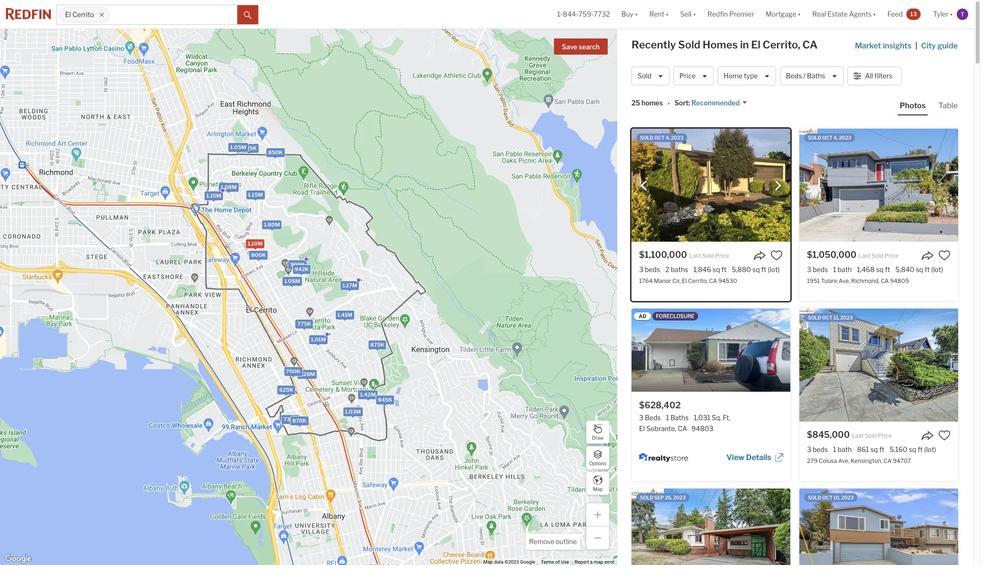 Task type: locate. For each thing, give the bounding box(es) containing it.
1 vertical spatial map
[[483, 560, 493, 565]]

el right in
[[751, 39, 760, 51]]

3 beds up 1951
[[807, 266, 828, 274]]

cerrito,
[[763, 39, 800, 51], [688, 278, 708, 285]]

map left data
[[483, 560, 493, 565]]

insights
[[883, 41, 912, 50]]

1 bath from the top
[[838, 266, 852, 274]]

2 1 bath from the top
[[833, 446, 852, 454]]

filters
[[874, 72, 892, 80]]

1.08m
[[221, 184, 237, 190]]

None search field
[[110, 5, 237, 24]]

0 horizontal spatial sold oct 4, 2023
[[640, 135, 683, 141]]

1 horizontal spatial 4,
[[833, 135, 838, 141]]

▾ for sell ▾
[[693, 10, 696, 18]]

beds / baths button
[[780, 67, 844, 86]]

el left cerrito
[[65, 11, 71, 19]]

1 vertical spatial favorite button image
[[938, 430, 951, 442]]

last sold price up 861 sq ft at bottom
[[852, 433, 892, 440]]

ave, right colusa
[[838, 458, 850, 465]]

(lot)
[[768, 266, 780, 274], [931, 266, 943, 274], [924, 446, 936, 454]]

real estate agents ▾ button
[[807, 0, 882, 29]]

price for $1,100,000
[[715, 253, 729, 260]]

0 vertical spatial el
[[65, 11, 71, 19]]

price up :
[[679, 72, 696, 80]]

1 bath up tulare
[[833, 266, 852, 274]]

sold for 'photo of 1951 tulare ave, richmond, ca 94805'
[[808, 135, 821, 141]]

11,
[[833, 315, 839, 321]]

(lot) for $1,050,000
[[931, 266, 943, 274]]

sold button
[[632, 67, 669, 86]]

el cerrito
[[65, 11, 94, 19]]

1 horizontal spatial cerrito,
[[763, 39, 800, 51]]

outline
[[556, 538, 577, 546]]

data
[[494, 560, 503, 565]]

0 vertical spatial bath
[[838, 266, 852, 274]]

279
[[807, 458, 818, 465]]

last up 861
[[852, 433, 864, 440]]

0 horizontal spatial cerrito,
[[688, 278, 708, 285]]

last up '1,468'
[[859, 253, 870, 260]]

cerrito
[[72, 11, 94, 19]]

759-
[[578, 10, 594, 18]]

3 beds up 1764
[[639, 266, 660, 274]]

home
[[724, 72, 742, 80]]

sold down sell ▾ button
[[678, 39, 700, 51]]

ft up 94805 at right
[[885, 266, 890, 274]]

1.10m
[[248, 240, 263, 247]]

2023
[[671, 135, 683, 141], [839, 135, 851, 141], [840, 315, 853, 321], [673, 496, 686, 501], [841, 496, 854, 501]]

505k
[[242, 145, 257, 151]]

ft right 5,840
[[925, 266, 930, 274]]

price up 5,160
[[878, 433, 892, 440]]

ca left 94805 at right
[[881, 278, 889, 285]]

bath for $845,000
[[838, 446, 852, 454]]

1764
[[639, 278, 653, 285]]

cir,
[[672, 278, 681, 285]]

1 ▾ from the left
[[635, 10, 638, 18]]

▾ right agents
[[873, 10, 876, 18]]

buy ▾
[[621, 10, 638, 18]]

6 ▾ from the left
[[950, 10, 953, 18]]

1 vertical spatial ave,
[[838, 458, 850, 465]]

sold
[[678, 39, 700, 51], [638, 72, 652, 80], [702, 253, 714, 260], [872, 253, 883, 260], [865, 433, 877, 440]]

sq right '1,468'
[[876, 266, 884, 274]]

700k
[[286, 368, 300, 375]]

price up 5,840
[[885, 253, 899, 260]]

beds up 1951
[[813, 266, 828, 274]]

sold for photo of 7804 eureka ave, el cerrito, ca 94530
[[640, 496, 653, 501]]

map data ©2023 google
[[483, 560, 535, 565]]

photo of 279 colusa ave, kensington, ca 94707 image
[[799, 309, 958, 422]]

3 up 279
[[807, 446, 811, 454]]

market
[[855, 41, 881, 50]]

(lot) right 5,840
[[931, 266, 943, 274]]

last for $1,100,000
[[689, 253, 701, 260]]

2 favorite button checkbox from the top
[[938, 430, 951, 442]]

sold up 1,846 sq ft at the right top
[[702, 253, 714, 260]]

favorite button image
[[770, 250, 783, 262]]

:
[[688, 99, 690, 107]]

last for $845,000
[[852, 433, 864, 440]]

•
[[668, 100, 670, 108]]

1 vertical spatial 1 bath
[[833, 446, 852, 454]]

3 up 1951
[[807, 266, 811, 274]]

price up 1,846 sq ft at the right top
[[715, 253, 729, 260]]

3 beds for $845,000
[[807, 446, 828, 454]]

▾ right tyler at the right top
[[950, 10, 953, 18]]

favorite button image
[[938, 250, 951, 262], [938, 430, 951, 442]]

1 horizontal spatial map
[[593, 487, 603, 492]]

rent ▾ button
[[649, 0, 669, 29]]

3 beds for $1,100,000
[[639, 266, 660, 274]]

1,846
[[693, 266, 711, 274]]

redfin
[[707, 10, 728, 18]]

4 ▾ from the left
[[798, 10, 801, 18]]

2023 for photo of 2258 carquinez ave, el cerrito, ca 94530
[[841, 496, 854, 501]]

1 for $845,000
[[833, 446, 836, 454]]

2 horizontal spatial el
[[751, 39, 760, 51]]

map button
[[586, 472, 610, 496]]

2 1 from the top
[[833, 446, 836, 454]]

1 favorite button checkbox from the top
[[938, 250, 951, 262]]

0 vertical spatial map
[[593, 487, 603, 492]]

map region
[[0, 0, 687, 566]]

google
[[520, 560, 535, 565]]

sold up 25 homes •
[[638, 72, 652, 80]]

of
[[555, 560, 560, 565]]

0 vertical spatial favorite button image
[[938, 250, 951, 262]]

terms of use
[[541, 560, 569, 565]]

el
[[65, 11, 71, 19], [751, 39, 760, 51], [682, 278, 687, 285]]

favorite button checkbox for $845,000
[[938, 430, 951, 442]]

sold for photo of 279 colusa ave, kensington, ca 94707
[[808, 315, 821, 321]]

last sold price up 1,468 sq ft
[[859, 253, 899, 260]]

1.05m
[[230, 144, 246, 150], [284, 278, 300, 285]]

map down options
[[593, 487, 603, 492]]

favorite button checkbox for $1,050,000
[[938, 250, 951, 262]]

photo of 7804 eureka ave, el cerrito, ca 94530 image
[[632, 489, 790, 566]]

2023 for photo of 279 colusa ave, kensington, ca 94707
[[840, 315, 853, 321]]

625k
[[279, 387, 293, 393]]

1 bath up colusa
[[833, 446, 852, 454]]

map for map data ©2023 google
[[483, 560, 493, 565]]

ca
[[802, 39, 818, 51], [709, 278, 717, 285], [881, 278, 889, 285], [884, 458, 892, 465]]

1 horizontal spatial 1.05m
[[284, 278, 300, 285]]

sort :
[[675, 99, 690, 107]]

1 horizontal spatial 1.15m
[[248, 191, 263, 198]]

1 1 bath from the top
[[833, 266, 852, 274]]

favorite button checkbox
[[770, 250, 783, 262]]

sold up 1,468 sq ft
[[872, 253, 883, 260]]

1 horizontal spatial el
[[682, 278, 687, 285]]

sq right 1,846
[[713, 266, 720, 274]]

0 horizontal spatial 1.05m
[[230, 144, 246, 150]]

▾ right mortgage
[[798, 10, 801, 18]]

sq right 861
[[870, 446, 878, 454]]

map inside button
[[593, 487, 603, 492]]

price for $1,050,000
[[885, 253, 899, 260]]

bath up 1951 tulare ave, richmond, ca 94805 at the right of page
[[838, 266, 852, 274]]

2
[[665, 266, 669, 274]]

photo of 1764 manor cir, el cerrito, ca 94530 image
[[632, 129, 790, 242]]

options
[[589, 461, 606, 467]]

last up 1,846
[[689, 253, 701, 260]]

city
[[921, 41, 936, 50]]

baths
[[807, 72, 825, 80]]

▾ for buy ▾
[[635, 10, 638, 18]]

buy ▾ button
[[621, 0, 638, 29]]

▾
[[635, 10, 638, 18], [666, 10, 669, 18], [693, 10, 696, 18], [798, 10, 801, 18], [873, 10, 876, 18], [950, 10, 953, 18]]

last sold price for $845,000
[[852, 433, 892, 440]]

▾ right sell
[[693, 10, 696, 18]]

1 bath for $845,000
[[833, 446, 852, 454]]

google image
[[2, 554, 34, 566]]

▾ right buy on the right top
[[635, 10, 638, 18]]

sq for 1,846
[[713, 266, 720, 274]]

3 beds
[[639, 266, 660, 274], [807, 266, 828, 274], [807, 446, 828, 454]]

table
[[938, 101, 958, 110]]

sq right 5,880 at right
[[752, 266, 760, 274]]

save search button
[[554, 39, 608, 55]]

1 up colusa
[[833, 446, 836, 454]]

terms of use link
[[541, 560, 569, 565]]

3
[[639, 266, 643, 274], [807, 266, 811, 274], [807, 446, 811, 454]]

save
[[562, 43, 577, 51]]

previous button image
[[639, 181, 649, 191]]

ca up beds / baths button
[[802, 39, 818, 51]]

ft up 94530
[[721, 266, 726, 274]]

(lot) down favorite button image
[[768, 266, 780, 274]]

1 up tulare
[[833, 266, 836, 274]]

cerrito, down 1,846
[[688, 278, 708, 285]]

price for $845,000
[[878, 433, 892, 440]]

sq right 5,160
[[909, 446, 916, 454]]

favorite button checkbox
[[938, 250, 951, 262], [938, 430, 951, 442]]

5 ▾ from the left
[[873, 10, 876, 18]]

0 vertical spatial 1 bath
[[833, 266, 852, 274]]

875k
[[370, 341, 384, 348]]

3 beds up 279
[[807, 446, 828, 454]]

sq right 5,840
[[916, 266, 923, 274]]

1 vertical spatial 1
[[833, 446, 836, 454]]

2 favorite button image from the top
[[938, 430, 951, 442]]

5,160
[[890, 446, 907, 454]]

0 vertical spatial favorite button checkbox
[[938, 250, 951, 262]]

beds up 1764
[[645, 266, 660, 274]]

sold up 861 sq ft at bottom
[[865, 433, 877, 440]]

▾ right the rent
[[666, 10, 669, 18]]

0 horizontal spatial 4,
[[666, 135, 670, 141]]

1 favorite button image from the top
[[938, 250, 951, 262]]

ca down 1,846 sq ft at the right top
[[709, 278, 717, 285]]

1951
[[807, 278, 820, 285]]

1.05m down 942k
[[284, 278, 300, 285]]

1.05m left 850k
[[230, 144, 246, 150]]

5,880 sq ft (lot)
[[732, 266, 780, 274]]

0 vertical spatial ave,
[[839, 278, 850, 285]]

el right cir,
[[682, 278, 687, 285]]

0 vertical spatial 1
[[833, 266, 836, 274]]

remove
[[529, 538, 554, 546]]

3 up 1764
[[639, 266, 643, 274]]

1.15m down 505k
[[248, 191, 263, 198]]

25
[[632, 99, 640, 107]]

1 sold oct 4, 2023 from the left
[[640, 135, 683, 141]]

ft right 5,880 at right
[[761, 266, 766, 274]]

home type button
[[718, 67, 776, 86]]

ave, for $845,000
[[838, 458, 850, 465]]

1 for $1,050,000
[[833, 266, 836, 274]]

last sold price
[[689, 253, 729, 260], [859, 253, 899, 260], [852, 433, 892, 440]]

bath left 861
[[838, 446, 852, 454]]

sold sep 26, 2023
[[640, 496, 686, 501]]

94707
[[893, 458, 911, 465]]

manor
[[654, 278, 671, 285]]

▾ for tyler ▾
[[950, 10, 953, 18]]

user photo image
[[957, 9, 968, 20]]

1,846 sq ft
[[693, 266, 726, 274]]

beds up colusa
[[813, 446, 828, 454]]

1 vertical spatial cerrito,
[[688, 278, 708, 285]]

cerrito, down mortgage ▾ button
[[763, 39, 800, 51]]

0 horizontal spatial el
[[65, 11, 71, 19]]

1 4, from the left
[[666, 135, 670, 141]]

(lot) for $1,100,000
[[768, 266, 780, 274]]

ft right 5,160
[[918, 446, 923, 454]]

1 1 from the top
[[833, 266, 836, 274]]

1 vertical spatial bath
[[838, 446, 852, 454]]

844-
[[563, 10, 578, 18]]

sq for 5,160
[[909, 446, 916, 454]]

terms
[[541, 560, 554, 565]]

0 horizontal spatial map
[[483, 560, 493, 565]]

1-844-759-7732 link
[[557, 10, 610, 18]]

1 vertical spatial favorite button checkbox
[[938, 430, 951, 442]]

(lot) right 5,160
[[924, 446, 936, 454]]

beds
[[645, 266, 660, 274], [813, 266, 828, 274], [813, 446, 828, 454]]

ft left 5,160
[[879, 446, 884, 454]]

last sold price for $1,050,000
[[859, 253, 899, 260]]

2 ▾ from the left
[[666, 10, 669, 18]]

2 bath from the top
[[838, 446, 852, 454]]

1.15m down 1.08m
[[206, 192, 221, 199]]

2 baths
[[665, 266, 688, 274]]

870k
[[292, 418, 307, 424]]

sell ▾ button
[[674, 0, 702, 29]]

sold for photo of 2258 carquinez ave, el cerrito, ca 94530
[[808, 496, 821, 501]]

1-844-759-7732
[[557, 10, 610, 18]]

ave,
[[839, 278, 850, 285], [838, 458, 850, 465]]

sq for 1,468
[[876, 266, 884, 274]]

draw
[[592, 435, 603, 441]]

3 ▾ from the left
[[693, 10, 696, 18]]

last sold price up 1,846 sq ft at the right top
[[689, 253, 729, 260]]

ave, right tulare
[[839, 278, 850, 285]]

1 horizontal spatial sold oct 4, 2023
[[808, 135, 851, 141]]

861 sq ft
[[857, 446, 884, 454]]

beds for $1,100,000
[[645, 266, 660, 274]]



Task type: vqa. For each thing, say whether or not it's contained in the screenshot.
1,468
yes



Task type: describe. For each thing, give the bounding box(es) containing it.
(lot) for $845,000
[[924, 446, 936, 454]]

photo of 2258 carquinez ave, el cerrito, ca 94530 image
[[799, 489, 958, 566]]

1.01m
[[311, 337, 326, 343]]

submit search image
[[244, 11, 252, 19]]

ft for 5,880 sq ft (lot)
[[761, 266, 766, 274]]

buy ▾ button
[[616, 0, 644, 29]]

5,840
[[895, 266, 914, 274]]

sold for $845,000
[[865, 433, 877, 440]]

mortgage
[[766, 10, 796, 18]]

13
[[910, 10, 917, 17]]

$845,000
[[807, 430, 850, 440]]

use
[[561, 560, 569, 565]]

1 vertical spatial el
[[751, 39, 760, 51]]

1.17m
[[343, 282, 357, 289]]

all
[[865, 72, 873, 80]]

ad region
[[632, 309, 790, 482]]

homes
[[703, 39, 738, 51]]

favorite button image for $1,050,000
[[938, 250, 951, 262]]

sold oct 11, 2023
[[808, 315, 853, 321]]

recommended
[[691, 99, 740, 107]]

3 for $1,050,000
[[807, 266, 811, 274]]

a
[[590, 560, 593, 565]]

▾ for rent ▾
[[666, 10, 669, 18]]

7732
[[594, 10, 610, 18]]

recently
[[632, 39, 676, 51]]

sold oct 10, 2023
[[808, 496, 854, 501]]

mortgage ▾ button
[[766, 0, 801, 29]]

sep
[[654, 496, 664, 501]]

3 for $845,000
[[807, 446, 811, 454]]

draw button
[[586, 421, 610, 445]]

map for map
[[593, 487, 603, 492]]

/
[[803, 72, 806, 80]]

ft for 5,840 sq ft (lot)
[[925, 266, 930, 274]]

sq for 5,880
[[752, 266, 760, 274]]

tyler ▾
[[933, 10, 953, 18]]

photos button
[[898, 101, 937, 116]]

beds / baths
[[786, 72, 825, 80]]

ft for 5,160 sq ft (lot)
[[918, 446, 923, 454]]

279 colusa ave, kensington, ca 94707
[[807, 458, 911, 465]]

2 4, from the left
[[833, 135, 838, 141]]

report a map error link
[[575, 560, 614, 565]]

beds for $1,050,000
[[813, 266, 828, 274]]

sold for $1,050,000
[[872, 253, 883, 260]]

1-
[[557, 10, 563, 18]]

redfin premier button
[[702, 0, 760, 29]]

▾ inside 'link'
[[873, 10, 876, 18]]

850k
[[268, 149, 283, 156]]

2023 for photo of 7804 eureka ave, el cerrito, ca 94530
[[673, 496, 686, 501]]

sell ▾
[[680, 10, 696, 18]]

0 horizontal spatial 1.15m
[[206, 192, 221, 199]]

5,160 sq ft (lot)
[[890, 446, 936, 454]]

last for $1,050,000
[[859, 253, 870, 260]]

city guide link
[[921, 40, 960, 52]]

all filters button
[[847, 67, 902, 86]]

ft for 861 sq ft
[[879, 446, 884, 454]]

3 beds for $1,050,000
[[807, 266, 828, 274]]

oct for 'photo of 1951 tulare ave, richmond, ca 94805'
[[822, 135, 832, 141]]

sq for 5,840
[[916, 266, 923, 274]]

ca left 94707 on the right bottom of the page
[[884, 458, 892, 465]]

home type
[[724, 72, 758, 80]]

sold for $1,100,000
[[702, 253, 714, 260]]

homes
[[642, 99, 663, 107]]

agents
[[849, 10, 872, 18]]

photos
[[900, 101, 926, 110]]

oct for photo of 2258 carquinez ave, el cerrito, ca 94530
[[822, 496, 832, 501]]

mortgage ▾
[[766, 10, 801, 18]]

market insights | city guide
[[855, 41, 958, 50]]

26,
[[665, 496, 672, 501]]

real estate agents ▾
[[812, 10, 876, 18]]

5,880
[[732, 266, 751, 274]]

report
[[575, 560, 589, 565]]

▾ for mortgage ▾
[[798, 10, 801, 18]]

save search
[[562, 43, 600, 51]]

0 vertical spatial 1.05m
[[230, 144, 246, 150]]

ave, for $1,050,000
[[839, 278, 850, 285]]

oct for photo of 279 colusa ave, kensington, ca 94707
[[822, 315, 832, 321]]

last sold price for $1,100,000
[[689, 253, 729, 260]]

sell ▾ button
[[680, 0, 696, 29]]

beds for $845,000
[[813, 446, 828, 454]]

ft for 1,468 sq ft
[[885, 266, 890, 274]]

rent ▾ button
[[644, 0, 674, 29]]

0 vertical spatial cerrito,
[[763, 39, 800, 51]]

remove outline
[[529, 538, 577, 546]]

redfin premier
[[707, 10, 754, 18]]

all filters
[[865, 72, 892, 80]]

942k
[[295, 266, 309, 273]]

options button
[[586, 447, 610, 470]]

©2023
[[505, 560, 519, 565]]

3 for $1,100,000
[[639, 266, 643, 274]]

bath for $1,050,000
[[838, 266, 852, 274]]

sell
[[680, 10, 692, 18]]

1.80m
[[264, 221, 280, 228]]

map
[[594, 560, 603, 565]]

1 vertical spatial 1.05m
[[284, 278, 300, 285]]

1 bath for $1,050,000
[[833, 266, 852, 274]]

|
[[915, 41, 917, 50]]

price button
[[673, 67, 714, 86]]

favorite button image for $845,000
[[938, 430, 951, 442]]

real
[[812, 10, 826, 18]]

1,468
[[857, 266, 875, 274]]

premier
[[729, 10, 754, 18]]

remove el cerrito image
[[99, 12, 105, 18]]

search
[[579, 43, 600, 51]]

900k
[[290, 261, 305, 268]]

price inside button
[[679, 72, 696, 80]]

861
[[857, 446, 869, 454]]

2023 for 'photo of 1951 tulare ave, richmond, ca 94805'
[[839, 135, 851, 141]]

2 vertical spatial el
[[682, 278, 687, 285]]

buy
[[621, 10, 633, 18]]

$1,050,000
[[807, 250, 856, 260]]

type
[[744, 72, 758, 80]]

sort
[[675, 99, 688, 107]]

sold inside button
[[638, 72, 652, 80]]

rent
[[649, 10, 664, 18]]

sq for 861
[[870, 446, 878, 454]]

mortgage ▾ button
[[760, 0, 807, 29]]

1,468 sq ft
[[857, 266, 890, 274]]

market insights link
[[855, 31, 912, 52]]

775k
[[297, 321, 311, 327]]

10,
[[833, 496, 840, 501]]

next button image
[[773, 181, 783, 191]]

photo of 1951 tulare ave, richmond, ca 94805 image
[[799, 129, 958, 242]]

ft for 1,846 sq ft
[[721, 266, 726, 274]]

tulare
[[821, 278, 837, 285]]

2 sold oct 4, 2023 from the left
[[808, 135, 851, 141]]

table button
[[937, 101, 960, 115]]



